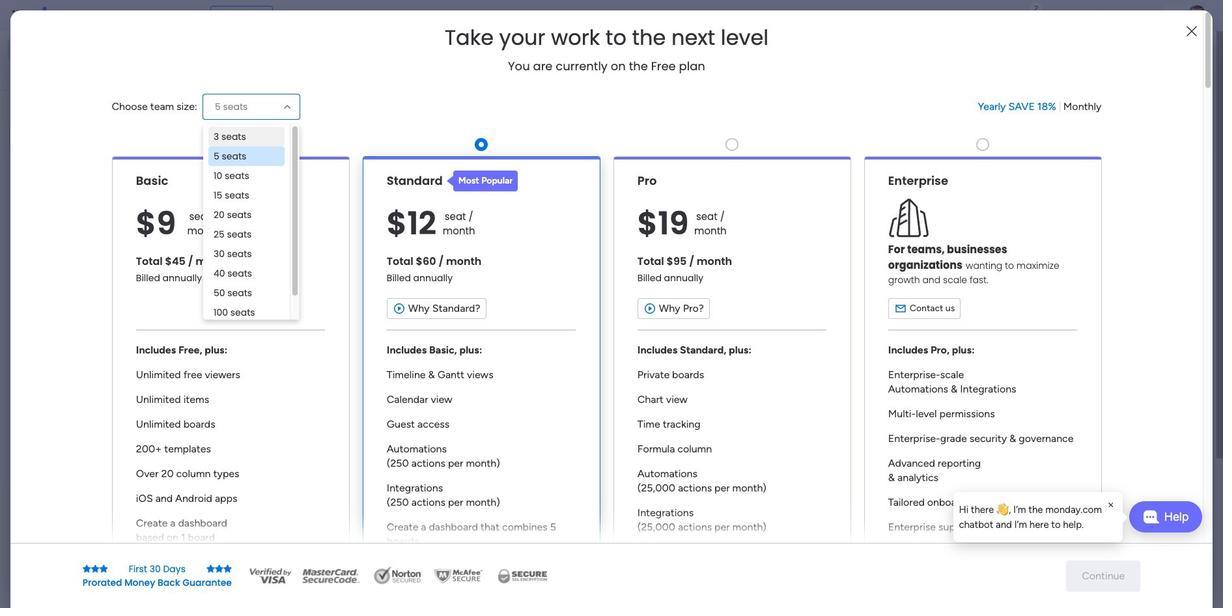 Task type: vqa. For each thing, say whether or not it's contained in the screenshot.
activity
no



Task type: locate. For each thing, give the bounding box(es) containing it.
basic tier selected option
[[112, 156, 350, 588]]

1 star image from the left
[[83, 565, 91, 574]]

star image
[[83, 565, 91, 574], [91, 565, 100, 574], [207, 565, 215, 574], [215, 565, 223, 574], [223, 565, 232, 574]]

terry turtle image right help icon
[[1187, 5, 1208, 26]]

0 horizontal spatial terry turtle image
[[271, 536, 297, 562]]

heading
[[445, 26, 769, 50]]

help image
[[1139, 9, 1152, 22]]

invite members image
[[1050, 9, 1063, 22]]

section head
[[447, 171, 518, 191]]

star image
[[100, 565, 108, 574]]

mcafee secure image
[[433, 566, 485, 586]]

terry turtle image
[[1187, 5, 1208, 26], [271, 536, 297, 562]]

norton secured image
[[369, 566, 427, 586]]

dialog
[[954, 493, 1123, 543]]

1 horizontal spatial component image
[[717, 258, 728, 270]]

terry turtle image up verified by visa image
[[271, 536, 297, 562]]

add to favorites image
[[902, 238, 915, 251]]

check circle image
[[989, 139, 997, 149]]

1 component image from the left
[[487, 258, 498, 270]]

1 vertical spatial option
[[8, 61, 158, 82]]

add to favorites image
[[672, 238, 685, 251], [442, 398, 455, 411]]

list box
[[0, 152, 166, 464]]

pro tier selected option
[[613, 156, 851, 588]]

0 horizontal spatial component image
[[487, 258, 498, 270]]

option
[[8, 39, 158, 60], [8, 61, 158, 82], [0, 154, 166, 157]]

chat bot icon image
[[1143, 511, 1159, 524]]

verified by visa image
[[248, 566, 293, 586]]

enterprise tier selected option
[[864, 156, 1102, 588]]

circle o image
[[989, 156, 997, 165]]

1 horizontal spatial add to favorites image
[[672, 238, 685, 251]]

1 horizontal spatial terry turtle image
[[1187, 5, 1208, 26]]

update feed image
[[1021, 9, 1034, 22]]

remove from favorites image
[[442, 238, 455, 251]]

0 vertical spatial terry turtle image
[[1187, 5, 1208, 26]]

0 horizontal spatial add to favorites image
[[442, 398, 455, 411]]

section head inside standard tier selected option
[[447, 171, 518, 191]]

1 vertical spatial add to favorites image
[[442, 398, 455, 411]]

2 element
[[372, 491, 387, 506], [372, 491, 387, 506]]

terry turtle image
[[271, 583, 297, 609]]

mastercard secure code image
[[298, 566, 364, 586]]

monday marketplace image
[[1078, 9, 1091, 22]]

billing cycle selection group
[[978, 100, 1102, 114]]

component image
[[487, 258, 498, 270], [717, 258, 728, 270]]

notifications image
[[992, 9, 1005, 22]]

2 image
[[1031, 1, 1042, 15]]



Task type: describe. For each thing, give the bounding box(es) containing it.
2 vertical spatial option
[[0, 154, 166, 157]]

1 vertical spatial terry turtle image
[[271, 536, 297, 562]]

0 vertical spatial add to favorites image
[[672, 238, 685, 251]]

4 star image from the left
[[215, 565, 223, 574]]

5 star image from the left
[[223, 565, 232, 574]]

quick search results list box
[[240, 122, 938, 454]]

templates image image
[[981, 262, 1153, 352]]

search everything image
[[1110, 9, 1123, 22]]

3 star image from the left
[[207, 565, 215, 574]]

see plans image
[[216, 8, 228, 23]]

getting started element
[[969, 475, 1165, 527]]

close recently visited image
[[240, 106, 256, 122]]

tier options list box
[[112, 133, 1102, 588]]

standard tier selected option
[[363, 156, 600, 588]]

2 component image from the left
[[717, 258, 728, 270]]

help center element
[[969, 537, 1165, 589]]

ssl encrypted image
[[490, 566, 555, 586]]

2 star image from the left
[[91, 565, 100, 574]]

0 vertical spatial option
[[8, 39, 158, 60]]

select product image
[[12, 9, 25, 22]]



